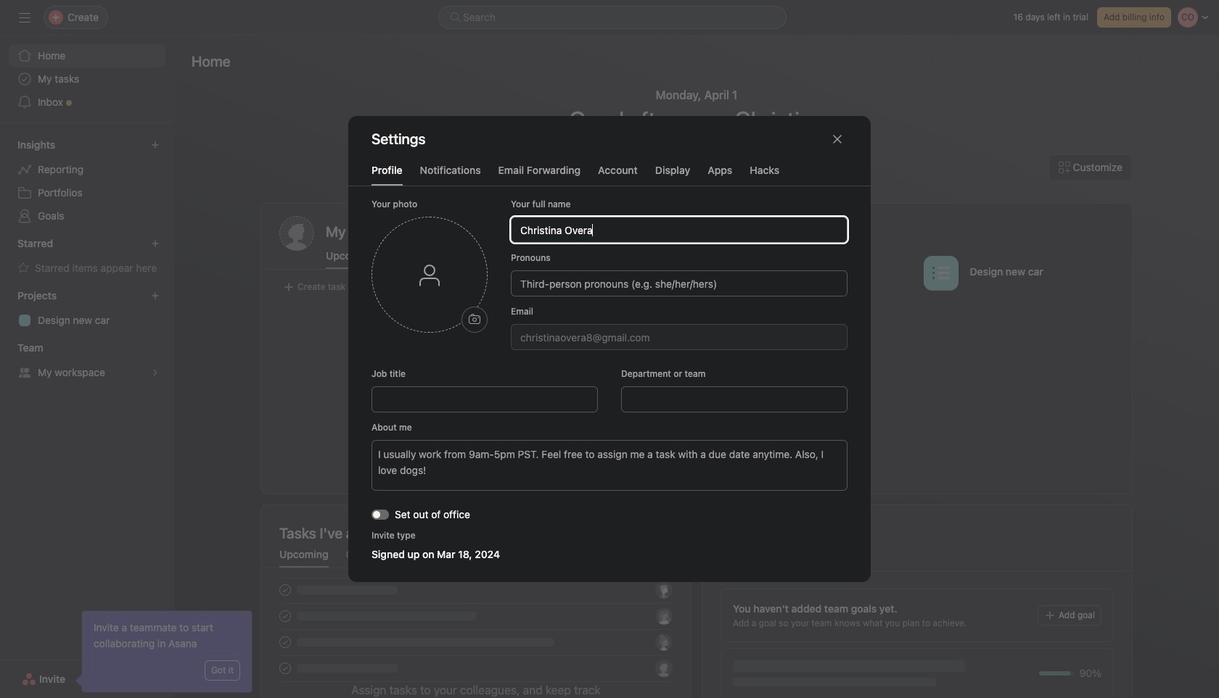 Task type: locate. For each thing, give the bounding box(es) containing it.
list box
[[438, 6, 787, 29]]

tooltip
[[78, 612, 252, 693]]

insights element
[[0, 132, 174, 231]]

None text field
[[511, 324, 848, 351], [372, 387, 598, 413], [621, 387, 848, 413], [511, 324, 848, 351], [372, 387, 598, 413], [621, 387, 848, 413]]

I usually work from 9am-5pm PST. Feel free to assign me a task with a due date anytime. Also, I love dogs! text field
[[372, 441, 848, 491]]

dialog
[[348, 116, 871, 583]]

None text field
[[511, 217, 848, 243]]

settings tab list
[[348, 163, 871, 187]]

switch
[[372, 510, 389, 520]]

projects element
[[0, 283, 174, 335]]

list image
[[932, 265, 950, 282]]



Task type: describe. For each thing, give the bounding box(es) containing it.
Third-person pronouns (e.g. she/her/hers) text field
[[511, 271, 848, 297]]

add profile photo image
[[279, 216, 314, 251]]

starred element
[[0, 231, 174, 283]]

hide sidebar image
[[19, 12, 30, 23]]

teams element
[[0, 335, 174, 388]]

close this dialog image
[[832, 134, 843, 145]]

upload new photo image
[[469, 314, 480, 326]]

global element
[[0, 36, 174, 123]]



Task type: vqa. For each thing, say whether or not it's contained in the screenshot.
switch
yes



